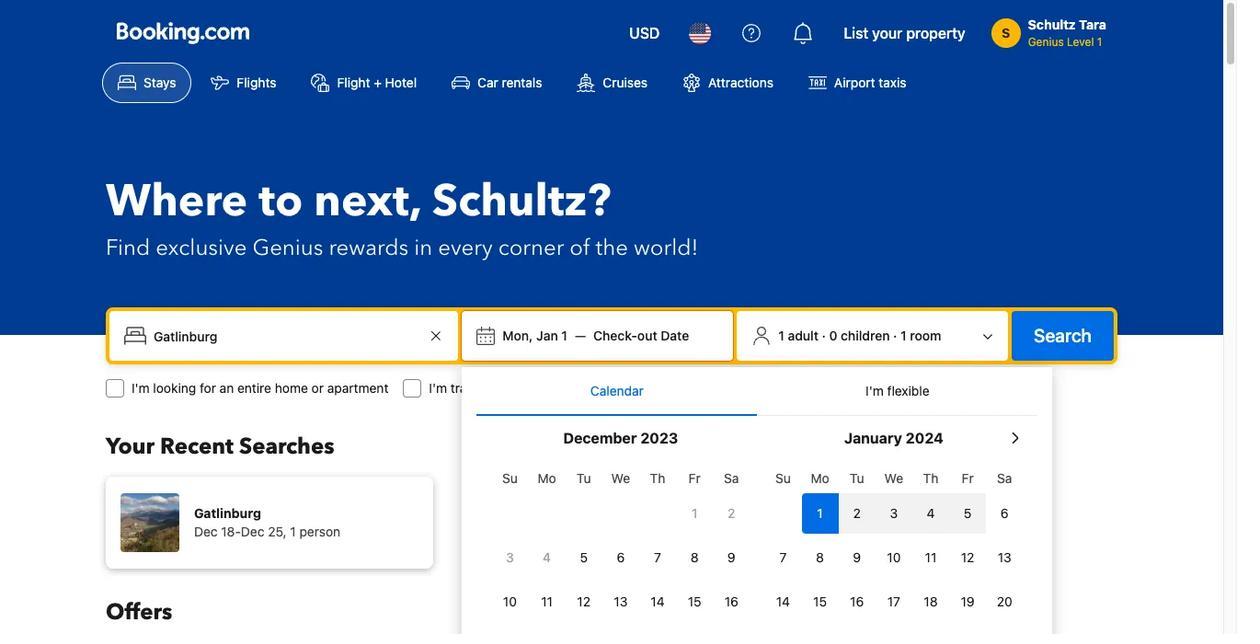 Task type: vqa. For each thing, say whether or not it's contained in the screenshot.
world!
yes



Task type: describe. For each thing, give the bounding box(es) containing it.
14 for 14 january 2024 option
[[777, 594, 791, 609]]

i'm looking for an entire home or apartment
[[132, 380, 389, 396]]

16 for 16 option
[[850, 594, 864, 609]]

10 January 2024 checkbox
[[876, 537, 913, 578]]

searches
[[239, 432, 335, 462]]

flight + hotel link
[[296, 63, 433, 103]]

attractions
[[709, 75, 774, 90]]

11 December 2023 checkbox
[[529, 582, 566, 622]]

property
[[907, 25, 966, 41]]

1 cell
[[802, 490, 839, 534]]

your recent searches
[[106, 432, 335, 462]]

su for december
[[502, 470, 518, 486]]

flights link
[[195, 63, 292, 103]]

list
[[844, 25, 869, 41]]

we for january
[[885, 470, 904, 486]]

17
[[888, 594, 901, 609]]

calendar button
[[477, 367, 758, 415]]

genius inside schultz tara genius level 1
[[1028, 35, 1064, 49]]

i'm
[[594, 380, 613, 396]]

19
[[961, 594, 975, 609]]

14 December 2023 checkbox
[[640, 582, 676, 622]]

where to next, schultz? find exclusive genius rewards in every corner of the world!
[[106, 171, 699, 263]]

5 December 2023 checkbox
[[566, 537, 603, 578]]

1 adult · 0 children · 1 room button
[[745, 318, 1001, 353]]

for for work
[[505, 380, 522, 396]]

children
[[841, 328, 890, 343]]

looking for i'm
[[153, 380, 196, 396]]

january 2024
[[845, 430, 944, 446]]

6 for the 6 option
[[617, 549, 625, 565]]

flights
[[237, 75, 276, 90]]

schultz?
[[432, 171, 611, 232]]

i'm traveling for work
[[429, 380, 554, 396]]

17 January 2024 checkbox
[[876, 582, 913, 622]]

11 for 11 january 2024 checkbox
[[925, 549, 937, 565]]

fr for 2024
[[962, 470, 974, 486]]

adult
[[788, 328, 819, 343]]

12 January 2024 checkbox
[[950, 537, 987, 578]]

2 cell
[[839, 490, 876, 534]]

check-out date button
[[586, 319, 697, 352]]

fr for 2023
[[689, 470, 701, 486]]

i'm for i'm flexible
[[866, 383, 884, 398]]

1 inside schultz tara genius level 1
[[1098, 35, 1103, 49]]

15 January 2024 checkbox
[[802, 582, 839, 622]]

th for 2023
[[650, 470, 666, 486]]

4 January 2024 checkbox
[[913, 493, 950, 534]]

16 January 2024 checkbox
[[839, 582, 876, 622]]

list your property
[[844, 25, 966, 41]]

9 for 9 january 2024 "checkbox"
[[853, 549, 861, 565]]

16 December 2023 checkbox
[[713, 582, 750, 622]]

world!
[[634, 233, 699, 263]]

hotel
[[385, 75, 417, 90]]

stays
[[144, 75, 176, 90]]

8 for 8 january 2024 "option"
[[816, 549, 825, 565]]

flight
[[337, 75, 370, 90]]

schultz
[[1028, 17, 1076, 32]]

an
[[220, 380, 234, 396]]

5 for 5 checkbox
[[964, 505, 972, 521]]

your
[[873, 25, 903, 41]]

2024
[[906, 430, 944, 446]]

out
[[638, 328, 658, 343]]

grid for december
[[492, 460, 750, 634]]

2 dec from the left
[[241, 524, 265, 539]]

room
[[910, 328, 942, 343]]

attractions link
[[667, 63, 789, 103]]

10 for 10 checkbox
[[887, 549, 901, 565]]

1 · from the left
[[822, 328, 826, 343]]

11 January 2024 checkbox
[[913, 537, 950, 578]]

1 dec from the left
[[194, 524, 218, 539]]

work
[[525, 380, 554, 396]]

1 inside checkbox
[[818, 505, 823, 521]]

cruises link
[[562, 63, 664, 103]]

to
[[259, 171, 303, 232]]

person
[[300, 524, 341, 539]]

i'm looking for flights
[[594, 380, 719, 396]]

tu for december 2023
[[577, 470, 591, 486]]

1 January 2024 checkbox
[[802, 493, 839, 534]]

1 inside checkbox
[[692, 505, 698, 521]]

next,
[[314, 171, 421, 232]]

car rentals link
[[436, 63, 558, 103]]

booking.com image
[[117, 22, 249, 44]]

december
[[564, 430, 637, 446]]

0
[[830, 328, 838, 343]]

in
[[414, 233, 433, 263]]

home
[[275, 380, 308, 396]]

12 for 12 january 2024 checkbox
[[961, 549, 975, 565]]

i'm flexible button
[[758, 367, 1038, 415]]

stays link
[[102, 63, 192, 103]]

jan
[[537, 328, 558, 343]]

7 January 2024 checkbox
[[765, 537, 802, 578]]

20
[[997, 594, 1013, 609]]

airport
[[835, 75, 876, 90]]

2 for 2 'checkbox'
[[728, 505, 736, 521]]

13 January 2024 checkbox
[[987, 537, 1024, 578]]

su for january
[[776, 470, 791, 486]]

8 December 2023 checkbox
[[676, 537, 713, 578]]

level
[[1068, 35, 1095, 49]]

car rentals
[[478, 75, 542, 90]]

1 adult · 0 children · 1 room
[[779, 328, 942, 343]]

airport taxis link
[[793, 63, 923, 103]]

offers
[[106, 597, 172, 628]]

january
[[845, 430, 903, 446]]

9 for 9 checkbox
[[728, 549, 736, 565]]

th for 2024
[[924, 470, 939, 486]]

or
[[312, 380, 324, 396]]

flexible
[[888, 383, 930, 398]]

mon,
[[503, 328, 533, 343]]

genius inside where to next, schultz? find exclusive genius rewards in every corner of the world!
[[253, 233, 323, 263]]

12 December 2023 checkbox
[[566, 582, 603, 622]]

gatlinburg
[[194, 505, 261, 521]]

6 for 6 option
[[1001, 505, 1009, 521]]

cruises
[[603, 75, 648, 90]]

grid for january
[[765, 460, 1024, 634]]

3 for 3 checkbox on the right bottom of page
[[890, 505, 898, 521]]

traveling
[[451, 380, 502, 396]]

search
[[1034, 325, 1092, 346]]

1 left room
[[901, 328, 907, 343]]

rentals
[[502, 75, 542, 90]]

8 for 8 december 2023 option
[[691, 549, 699, 565]]

7 for 7 january 2024 option
[[780, 549, 787, 565]]

of
[[570, 233, 590, 263]]

4 for 4 december 2023 checkbox on the bottom left of page
[[543, 549, 551, 565]]

apartment
[[327, 380, 389, 396]]

s
[[1002, 25, 1011, 40]]

entire
[[237, 380, 271, 396]]



Task type: locate. For each thing, give the bounding box(es) containing it.
13 inside checkbox
[[614, 594, 628, 609]]

3 right 2 january 2024 option
[[890, 505, 898, 521]]

1 horizontal spatial 2
[[854, 505, 861, 521]]

1 tu from the left
[[577, 470, 591, 486]]

tab list
[[477, 367, 1038, 417]]

1 left —
[[562, 328, 568, 343]]

7 inside option
[[780, 549, 787, 565]]

4 December 2023 checkbox
[[529, 537, 566, 578]]

2 · from the left
[[894, 328, 898, 343]]

mo
[[538, 470, 556, 486], [811, 470, 830, 486]]

looking left the an
[[153, 380, 196, 396]]

7 inside option
[[654, 549, 662, 565]]

1 horizontal spatial looking
[[616, 380, 659, 396]]

5 January 2024 checkbox
[[950, 493, 987, 534]]

14 inside option
[[777, 594, 791, 609]]

2 16 from the left
[[850, 594, 864, 609]]

10 December 2023 checkbox
[[492, 582, 529, 622]]

2 horizontal spatial for
[[663, 380, 679, 396]]

su up 3 december 2023 checkbox
[[502, 470, 518, 486]]

dec left 18-
[[194, 524, 218, 539]]

1 horizontal spatial 3
[[890, 505, 898, 521]]

5 inside checkbox
[[964, 505, 972, 521]]

i'm inside i'm flexible button
[[866, 383, 884, 398]]

i'm left traveling
[[429, 380, 447, 396]]

9 December 2023 checkbox
[[713, 537, 750, 578]]

4 inside checkbox
[[543, 549, 551, 565]]

every
[[438, 233, 493, 263]]

1 7 from the left
[[654, 549, 662, 565]]

1 vertical spatial 12
[[577, 594, 591, 609]]

3
[[890, 505, 898, 521], [506, 549, 514, 565]]

16 inside option
[[850, 594, 864, 609]]

1 vertical spatial 6
[[617, 549, 625, 565]]

0 horizontal spatial i'm
[[132, 380, 150, 396]]

15 inside checkbox
[[814, 594, 827, 609]]

16 left 17
[[850, 594, 864, 609]]

13 right 12 january 2024 checkbox
[[998, 549, 1012, 565]]

14 January 2024 checkbox
[[765, 582, 802, 622]]

1 inside gatlinburg dec 18-dec 25, 1 person
[[290, 524, 296, 539]]

· left 0
[[822, 328, 826, 343]]

1 vertical spatial 13
[[614, 594, 628, 609]]

1 horizontal spatial 16
[[850, 594, 864, 609]]

1 horizontal spatial we
[[885, 470, 904, 486]]

mo up 4 december 2023 checkbox on the bottom left of page
[[538, 470, 556, 486]]

0 horizontal spatial looking
[[153, 380, 196, 396]]

tab list containing calendar
[[477, 367, 1038, 417]]

0 vertical spatial 11
[[925, 549, 937, 565]]

7 left 8 december 2023 option
[[654, 549, 662, 565]]

1 mo from the left
[[538, 470, 556, 486]]

3 December 2023 checkbox
[[492, 537, 529, 578]]

0 vertical spatial 4
[[927, 505, 935, 521]]

2 for from the left
[[505, 380, 522, 396]]

13 right 12 checkbox at the bottom of page
[[614, 594, 628, 609]]

the
[[596, 233, 628, 263]]

tu up 2 cell
[[850, 470, 865, 486]]

for left the an
[[200, 380, 216, 396]]

2 2 from the left
[[854, 505, 861, 521]]

genius down schultz
[[1028, 35, 1064, 49]]

0 horizontal spatial for
[[200, 380, 216, 396]]

check-
[[594, 328, 638, 343]]

dec left 25, in the left of the page
[[241, 524, 265, 539]]

tu for january 2024
[[850, 470, 865, 486]]

10 inside checkbox
[[887, 549, 901, 565]]

0 vertical spatial 6
[[1001, 505, 1009, 521]]

th
[[650, 470, 666, 486], [924, 470, 939, 486]]

2 8 from the left
[[816, 549, 825, 565]]

grid
[[492, 460, 750, 634], [765, 460, 1024, 634]]

1 left 2 january 2024 option
[[818, 505, 823, 521]]

0 vertical spatial 12
[[961, 549, 975, 565]]

we for december
[[612, 470, 630, 486]]

14 for 14 checkbox
[[651, 594, 665, 609]]

calendar
[[591, 383, 644, 398]]

1 horizontal spatial 6
[[1001, 505, 1009, 521]]

1 horizontal spatial for
[[505, 380, 522, 396]]

2 January 2024 checkbox
[[839, 493, 876, 534]]

16 inside checkbox
[[725, 594, 739, 609]]

8 right 7 december 2023 option
[[691, 549, 699, 565]]

1 horizontal spatial 13
[[998, 549, 1012, 565]]

i'm
[[132, 380, 150, 396], [429, 380, 447, 396], [866, 383, 884, 398]]

fr
[[689, 470, 701, 486], [962, 470, 974, 486]]

11 for 11 checkbox
[[541, 594, 553, 609]]

13 inside option
[[998, 549, 1012, 565]]

9 inside "checkbox"
[[853, 549, 861, 565]]

0 vertical spatial genius
[[1028, 35, 1064, 49]]

18 January 2024 checkbox
[[913, 582, 950, 622]]

9
[[728, 549, 736, 565], [853, 549, 861, 565]]

for for an
[[200, 380, 216, 396]]

1 horizontal spatial 4
[[927, 505, 935, 521]]

mon, jan 1 button
[[495, 319, 575, 352]]

15 right 14 checkbox
[[688, 594, 702, 609]]

1 horizontal spatial 12
[[961, 549, 975, 565]]

exclusive
[[156, 233, 247, 263]]

1 horizontal spatial mo
[[811, 470, 830, 486]]

we
[[612, 470, 630, 486], [885, 470, 904, 486]]

16
[[725, 594, 739, 609], [850, 594, 864, 609]]

1 horizontal spatial 5
[[964, 505, 972, 521]]

0 horizontal spatial genius
[[253, 233, 323, 263]]

1 vertical spatial 4
[[543, 549, 551, 565]]

1 th from the left
[[650, 470, 666, 486]]

2 we from the left
[[885, 470, 904, 486]]

9 inside checkbox
[[728, 549, 736, 565]]

13
[[998, 549, 1012, 565], [614, 594, 628, 609]]

tu
[[577, 470, 591, 486], [850, 470, 865, 486]]

1 horizontal spatial 10
[[887, 549, 901, 565]]

1 horizontal spatial genius
[[1028, 35, 1064, 49]]

5 left the 6 option
[[580, 549, 588, 565]]

genius down to
[[253, 233, 323, 263]]

0 horizontal spatial ·
[[822, 328, 826, 343]]

5
[[964, 505, 972, 521], [580, 549, 588, 565]]

0 horizontal spatial 6
[[617, 549, 625, 565]]

4 right 3 checkbox on the right bottom of page
[[927, 505, 935, 521]]

1 horizontal spatial sa
[[998, 470, 1013, 486]]

9 January 2024 checkbox
[[839, 537, 876, 578]]

2 inside 'checkbox'
[[728, 505, 736, 521]]

0 vertical spatial 10
[[887, 549, 901, 565]]

1 sa from the left
[[724, 470, 739, 486]]

4 inside option
[[927, 505, 935, 521]]

tu down the december
[[577, 470, 591, 486]]

3 inside checkbox
[[890, 505, 898, 521]]

10 for 10 option
[[503, 594, 517, 609]]

0 horizontal spatial grid
[[492, 460, 750, 634]]

for
[[200, 380, 216, 396], [505, 380, 522, 396], [663, 380, 679, 396]]

2 sa from the left
[[998, 470, 1013, 486]]

6 inside option
[[1001, 505, 1009, 521]]

14 left 15 "checkbox"
[[651, 594, 665, 609]]

1 right 25, in the left of the page
[[290, 524, 296, 539]]

0 horizontal spatial mo
[[538, 470, 556, 486]]

14 inside checkbox
[[651, 594, 665, 609]]

4 for 4 option
[[927, 505, 935, 521]]

2 9 from the left
[[853, 549, 861, 565]]

13 for 13 option
[[998, 549, 1012, 565]]

car
[[478, 75, 499, 90]]

2 inside option
[[854, 505, 861, 521]]

mo for december
[[538, 470, 556, 486]]

we down the december 2023
[[612, 470, 630, 486]]

· right children
[[894, 328, 898, 343]]

1 horizontal spatial grid
[[765, 460, 1024, 634]]

1 for from the left
[[200, 380, 216, 396]]

12 for 12 checkbox at the bottom of page
[[577, 594, 591, 609]]

0 horizontal spatial 16
[[725, 594, 739, 609]]

6 January 2024 checkbox
[[987, 493, 1024, 534]]

+
[[374, 75, 382, 90]]

6 December 2023 checkbox
[[603, 537, 640, 578]]

1 horizontal spatial 9
[[853, 549, 861, 565]]

7
[[654, 549, 662, 565], [780, 549, 787, 565]]

1 horizontal spatial tu
[[850, 470, 865, 486]]

1 9 from the left
[[728, 549, 736, 565]]

11 right 10 option
[[541, 594, 553, 609]]

0 horizontal spatial 3
[[506, 549, 514, 565]]

3 for from the left
[[663, 380, 679, 396]]

0 horizontal spatial tu
[[577, 470, 591, 486]]

3 cell
[[876, 490, 913, 534]]

0 horizontal spatial 14
[[651, 594, 665, 609]]

1 horizontal spatial su
[[776, 470, 791, 486]]

th down 2023
[[650, 470, 666, 486]]

0 horizontal spatial sa
[[724, 470, 739, 486]]

recent
[[160, 432, 234, 462]]

2 fr from the left
[[962, 470, 974, 486]]

8 January 2024 checkbox
[[802, 537, 839, 578]]

6 right the 5 december 2023 option
[[617, 549, 625, 565]]

1 grid from the left
[[492, 460, 750, 634]]

1 horizontal spatial i'm
[[429, 380, 447, 396]]

airport taxis
[[835, 75, 907, 90]]

25,
[[268, 524, 287, 539]]

2 for 2 january 2024 option
[[854, 505, 861, 521]]

6 inside option
[[617, 549, 625, 565]]

1 down tara at top right
[[1098, 35, 1103, 49]]

1 vertical spatial genius
[[253, 233, 323, 263]]

3 inside checkbox
[[506, 549, 514, 565]]

2023
[[641, 430, 678, 446]]

15 for 15 "checkbox"
[[688, 594, 702, 609]]

1 left 2 'checkbox'
[[692, 505, 698, 521]]

2 th from the left
[[924, 470, 939, 486]]

1 December 2023 checkbox
[[676, 493, 713, 534]]

4 left the 5 december 2023 option
[[543, 549, 551, 565]]

gatlinburg dec 18-dec 25, 1 person
[[194, 505, 341, 539]]

1 left adult
[[779, 328, 785, 343]]

1 horizontal spatial dec
[[241, 524, 265, 539]]

mo up 1 cell
[[811, 470, 830, 486]]

where
[[106, 171, 248, 232]]

1 fr from the left
[[689, 470, 701, 486]]

1 vertical spatial 3
[[506, 549, 514, 565]]

13 for 13 checkbox
[[614, 594, 628, 609]]

2 15 from the left
[[814, 594, 827, 609]]

5 right 4 option
[[964, 505, 972, 521]]

0 horizontal spatial 15
[[688, 594, 702, 609]]

20 January 2024 checkbox
[[987, 582, 1024, 622]]

flights
[[683, 380, 719, 396]]

9 right 8 december 2023 option
[[728, 549, 736, 565]]

12 inside checkbox
[[961, 549, 975, 565]]

1 horizontal spatial th
[[924, 470, 939, 486]]

0 horizontal spatial 13
[[614, 594, 628, 609]]

12 right 11 january 2024 checkbox
[[961, 549, 975, 565]]

usd button
[[619, 11, 671, 55]]

19 January 2024 checkbox
[[950, 582, 987, 622]]

10 inside option
[[503, 594, 517, 609]]

0 horizontal spatial 8
[[691, 549, 699, 565]]

mo for january
[[811, 470, 830, 486]]

looking
[[153, 380, 196, 396], [616, 380, 659, 396]]

0 horizontal spatial 2
[[728, 505, 736, 521]]

for for flights
[[663, 380, 679, 396]]

looking right 'i'm'
[[616, 380, 659, 396]]

2 7 from the left
[[780, 549, 787, 565]]

for left work
[[505, 380, 522, 396]]

10
[[887, 549, 901, 565], [503, 594, 517, 609]]

2
[[728, 505, 736, 521], [854, 505, 861, 521]]

find
[[106, 233, 150, 263]]

1 horizontal spatial 15
[[814, 594, 827, 609]]

corner
[[498, 233, 564, 263]]

2 looking from the left
[[616, 380, 659, 396]]

10 right 9 january 2024 "checkbox"
[[887, 549, 901, 565]]

15 December 2023 checkbox
[[676, 582, 713, 622]]

15 for "15" checkbox
[[814, 594, 827, 609]]

2 tu from the left
[[850, 470, 865, 486]]

0 vertical spatial 13
[[998, 549, 1012, 565]]

7 left 8 january 2024 "option"
[[780, 549, 787, 565]]

15 inside "checkbox"
[[688, 594, 702, 609]]

8 inside option
[[691, 549, 699, 565]]

14 left "15" checkbox
[[777, 594, 791, 609]]

0 horizontal spatial su
[[502, 470, 518, 486]]

8 right 7 january 2024 option
[[816, 549, 825, 565]]

1 vertical spatial 10
[[503, 594, 517, 609]]

2 mo from the left
[[811, 470, 830, 486]]

sa up 2 'checkbox'
[[724, 470, 739, 486]]

0 horizontal spatial dec
[[194, 524, 218, 539]]

taxis
[[879, 75, 907, 90]]

i'm up your
[[132, 380, 150, 396]]

11 inside checkbox
[[541, 594, 553, 609]]

december 2023
[[564, 430, 678, 446]]

0 horizontal spatial 7
[[654, 549, 662, 565]]

1 15 from the left
[[688, 594, 702, 609]]

2 grid from the left
[[765, 460, 1024, 634]]

8 inside "option"
[[816, 549, 825, 565]]

1 vertical spatial 5
[[580, 549, 588, 565]]

date
[[661, 328, 690, 343]]

2 su from the left
[[776, 470, 791, 486]]

10 left 11 checkbox
[[503, 594, 517, 609]]

usd
[[630, 25, 660, 41]]

your
[[106, 432, 155, 462]]

13 December 2023 checkbox
[[603, 582, 640, 622]]

sa for 2023
[[724, 470, 739, 486]]

14
[[651, 594, 665, 609], [777, 594, 791, 609]]

1
[[1098, 35, 1103, 49], [562, 328, 568, 343], [779, 328, 785, 343], [901, 328, 907, 343], [692, 505, 698, 521], [818, 505, 823, 521], [290, 524, 296, 539]]

looking for i'm
[[616, 380, 659, 396]]

12 right 11 checkbox
[[577, 594, 591, 609]]

11 inside checkbox
[[925, 549, 937, 565]]

su up 7 january 2024 option
[[776, 470, 791, 486]]

3 January 2024 checkbox
[[876, 493, 913, 534]]

5 inside option
[[580, 549, 588, 565]]

sa up 6 option
[[998, 470, 1013, 486]]

16 for 16 checkbox
[[725, 594, 739, 609]]

3 left 4 december 2023 checkbox on the bottom left of page
[[506, 549, 514, 565]]

12 inside checkbox
[[577, 594, 591, 609]]

1 we from the left
[[612, 470, 630, 486]]

0 horizontal spatial 10
[[503, 594, 517, 609]]

11 right 10 checkbox
[[925, 549, 937, 565]]

0 vertical spatial 5
[[964, 505, 972, 521]]

1 horizontal spatial ·
[[894, 328, 898, 343]]

i'm left flexible
[[866, 383, 884, 398]]

0 horizontal spatial we
[[612, 470, 630, 486]]

su
[[502, 470, 518, 486], [776, 470, 791, 486]]

2 horizontal spatial i'm
[[866, 383, 884, 398]]

fr up 5 checkbox
[[962, 470, 974, 486]]

flight + hotel
[[337, 75, 417, 90]]

15 right 14 january 2024 option
[[814, 594, 827, 609]]

1 su from the left
[[502, 470, 518, 486]]

1 horizontal spatial 11
[[925, 549, 937, 565]]

rewards
[[329, 233, 409, 263]]

we up 3 cell
[[885, 470, 904, 486]]

1 horizontal spatial 8
[[816, 549, 825, 565]]

0 horizontal spatial 12
[[577, 594, 591, 609]]

7 for 7 december 2023 option
[[654, 549, 662, 565]]

dec
[[194, 524, 218, 539], [241, 524, 265, 539]]

5 for the 5 december 2023 option
[[580, 549, 588, 565]]

9 right 8 january 2024 "option"
[[853, 549, 861, 565]]

your account menu schultz tara genius level 1 element
[[992, 8, 1114, 51]]

1 horizontal spatial 7
[[780, 549, 787, 565]]

0 vertical spatial 3
[[890, 505, 898, 521]]

fr up 1 december 2023 checkbox at the bottom right of the page
[[689, 470, 701, 486]]

2 14 from the left
[[777, 594, 791, 609]]

i'm for i'm traveling for work
[[429, 380, 447, 396]]

i'm for i'm looking for an entire home or apartment
[[132, 380, 150, 396]]

sa for 2024
[[998, 470, 1013, 486]]

4
[[927, 505, 935, 521], [543, 549, 551, 565]]

0 horizontal spatial 9
[[728, 549, 736, 565]]

1 2 from the left
[[728, 505, 736, 521]]

1 horizontal spatial fr
[[962, 470, 974, 486]]

8
[[691, 549, 699, 565], [816, 549, 825, 565]]

for left flights
[[663, 380, 679, 396]]

12
[[961, 549, 975, 565], [577, 594, 591, 609]]

0 horizontal spatial 11
[[541, 594, 553, 609]]

1 vertical spatial 11
[[541, 594, 553, 609]]

search button
[[1012, 311, 1114, 361]]

6 right 5 checkbox
[[1001, 505, 1009, 521]]

4 cell
[[913, 490, 950, 534]]

11
[[925, 549, 937, 565], [541, 594, 553, 609]]

1 14 from the left
[[651, 594, 665, 609]]

6
[[1001, 505, 1009, 521], [617, 549, 625, 565]]

2 right 1 december 2023 checkbox at the bottom right of the page
[[728, 505, 736, 521]]

18-
[[221, 524, 241, 539]]

2 right 1 checkbox
[[854, 505, 861, 521]]

1 looking from the left
[[153, 380, 196, 396]]

2 December 2023 checkbox
[[713, 493, 750, 534]]

th up 4 cell at the right of the page
[[924, 470, 939, 486]]

schultz tara genius level 1
[[1028, 17, 1107, 49]]

15
[[688, 594, 702, 609], [814, 594, 827, 609]]

7 December 2023 checkbox
[[640, 537, 676, 578]]

i'm flexible
[[866, 383, 930, 398]]

0 horizontal spatial 4
[[543, 549, 551, 565]]

—
[[575, 328, 586, 343]]

0 horizontal spatial 5
[[580, 549, 588, 565]]

list your property link
[[833, 11, 977, 55]]

1 8 from the left
[[691, 549, 699, 565]]

Where are you going? field
[[146, 319, 425, 352]]

1 horizontal spatial 14
[[777, 594, 791, 609]]

3 for 3 december 2023 checkbox
[[506, 549, 514, 565]]

16 right 15 "checkbox"
[[725, 594, 739, 609]]

mon, jan 1 — check-out date
[[503, 328, 690, 343]]

0 horizontal spatial th
[[650, 470, 666, 486]]

0 horizontal spatial fr
[[689, 470, 701, 486]]

tara
[[1080, 17, 1107, 32]]

1 16 from the left
[[725, 594, 739, 609]]



